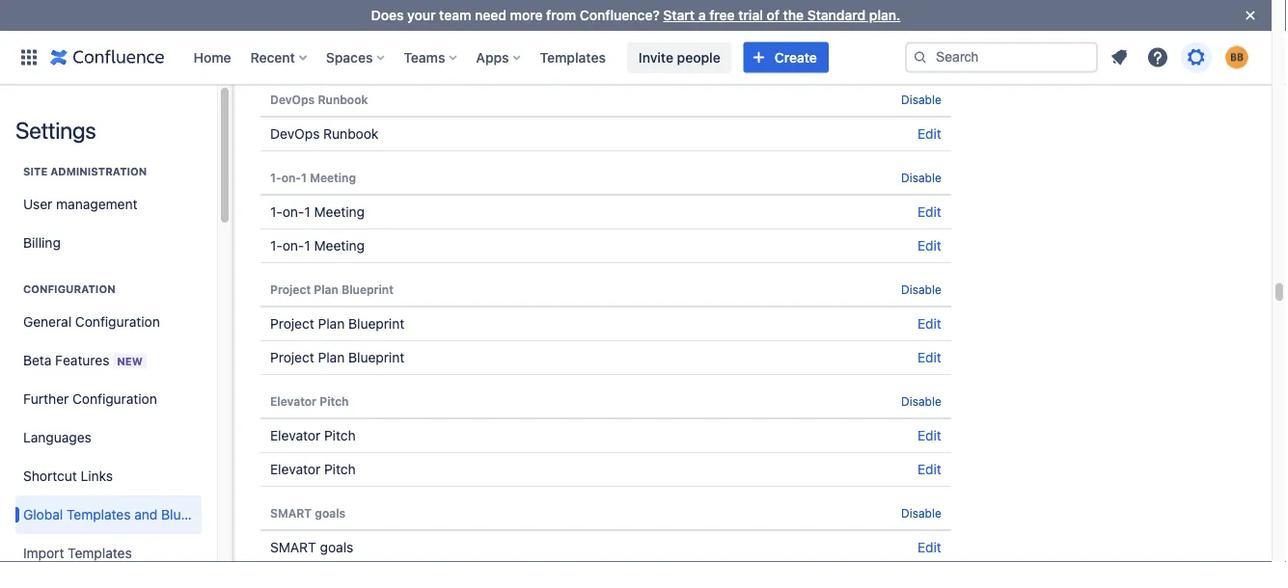Task type: vqa. For each thing, say whether or not it's contained in the screenshot.
2"
no



Task type: locate. For each thing, give the bounding box(es) containing it.
configuration for further
[[72, 391, 157, 407]]

2 vertical spatial blueprint
[[348, 350, 405, 366]]

create button
[[744, 42, 829, 73]]

free
[[709, 7, 735, 23]]

settings icon image
[[1185, 46, 1208, 69]]

2 edit link from the top
[[918, 126, 942, 142]]

3 disable link from the top
[[901, 171, 942, 184]]

2 vertical spatial meeting
[[314, 238, 365, 254]]

project status for disable
[[270, 14, 350, 28]]

2 project plan blueprint from the top
[[270, 316, 405, 332]]

project plan blueprint
[[270, 283, 394, 296], [270, 316, 405, 332], [270, 350, 405, 366]]

2 vertical spatial 1-on-1 meeting
[[270, 238, 365, 254]]

2 vertical spatial elevator pitch
[[270, 462, 356, 478]]

9 edit link from the top
[[918, 540, 942, 556]]

goals for edit
[[320, 540, 353, 556]]

0 vertical spatial devops runbook
[[270, 93, 368, 106]]

templates down global templates and blueprints link
[[68, 546, 132, 562]]

2 elevator from the top
[[270, 428, 321, 444]]

1- for 1-on-1 meeting's edit "link"
[[270, 238, 283, 254]]

languages
[[23, 430, 91, 446]]

1 project status from the top
[[270, 14, 350, 28]]

devops down "recent" popup button
[[270, 93, 315, 106]]

disable
[[901, 14, 942, 28], [901, 93, 942, 106], [901, 171, 942, 184], [901, 283, 942, 296], [901, 395, 942, 408], [901, 507, 942, 520]]

start a free trial of the standard plan. link
[[663, 7, 901, 23]]

blueprint for disable link related to project plan blueprint
[[342, 283, 394, 296]]

teams button
[[398, 42, 465, 73]]

0 vertical spatial meeting
[[310, 171, 356, 184]]

smart goals
[[270, 507, 346, 520], [270, 540, 353, 556]]

blueprint for project plan blueprint's edit "link"
[[348, 350, 405, 366]]

edit link for elevator pitch
[[918, 462, 942, 478]]

languages link
[[15, 419, 202, 457]]

devops right collapse sidebar icon
[[270, 126, 320, 142]]

2 devops from the top
[[270, 126, 320, 142]]

plan.
[[869, 7, 901, 23]]

disable link for 1-on-1 meeting
[[901, 171, 942, 184]]

1 smart from the top
[[270, 507, 312, 520]]

disable for project plan blueprint
[[901, 283, 942, 296]]

0 vertical spatial smart
[[270, 507, 312, 520]]

shortcut links link
[[15, 457, 202, 496]]

configuration up 'new'
[[75, 314, 160, 330]]

elevator pitch for 3rd edit "link" from the bottom
[[270, 428, 356, 444]]

2 smart goals from the top
[[270, 540, 353, 556]]

1 vertical spatial 1
[[304, 204, 310, 220]]

people
[[677, 49, 721, 65]]

0 vertical spatial project status
[[270, 14, 350, 28]]

user management link
[[15, 185, 202, 224]]

project for project status's edit "link"
[[270, 48, 314, 64]]

3 1-on-1 meeting from the top
[[270, 238, 365, 254]]

1 vertical spatial elevator pitch
[[270, 428, 356, 444]]

banner
[[0, 30, 1272, 85]]

0 vertical spatial 1-
[[270, 171, 281, 184]]

templates down from
[[540, 49, 606, 65]]

1 vertical spatial pitch
[[324, 428, 356, 444]]

2 disable link from the top
[[901, 93, 942, 106]]

on-
[[281, 171, 301, 184], [283, 204, 304, 220], [283, 238, 304, 254]]

1 edit from the top
[[918, 48, 942, 64]]

import templates
[[23, 546, 132, 562]]

devops runbook for disable
[[270, 93, 368, 106]]

1 elevator pitch from the top
[[270, 395, 349, 408]]

beta
[[23, 352, 52, 368]]

6 disable from the top
[[901, 507, 942, 520]]

templates inside global element
[[540, 49, 606, 65]]

trial
[[739, 7, 763, 23]]

project plan blueprint for 5th edit "link" from the bottom of the page
[[270, 316, 405, 332]]

2 disable from the top
[[901, 93, 942, 106]]

1 vertical spatial elevator
[[270, 428, 321, 444]]

edit
[[918, 48, 942, 64], [918, 126, 942, 142], [918, 204, 942, 220], [918, 238, 942, 254], [918, 316, 942, 332], [918, 350, 942, 366], [918, 428, 942, 444], [918, 462, 942, 478], [918, 540, 942, 556]]

1 1- from the top
[[270, 171, 281, 184]]

8 edit link from the top
[[918, 462, 942, 478]]

the
[[783, 7, 804, 23]]

6 edit from the top
[[918, 350, 942, 366]]

recent button
[[245, 42, 314, 73]]

1 vertical spatial project status
[[270, 48, 356, 64]]

4 project from the top
[[270, 316, 314, 332]]

collapse sidebar image
[[210, 95, 253, 133]]

project status
[[270, 14, 350, 28], [270, 48, 356, 64]]

2 devops runbook from the top
[[270, 126, 379, 142]]

4 edit link from the top
[[918, 238, 942, 254]]

elevator for edit "link" associated with elevator pitch
[[270, 462, 321, 478]]

4 disable from the top
[[901, 283, 942, 296]]

shortcut links
[[23, 469, 113, 484]]

confluence?
[[580, 7, 660, 23]]

elevator pitch for elevator pitch disable link
[[270, 395, 349, 408]]

8 edit from the top
[[918, 462, 942, 478]]

edit for smart goals
[[918, 540, 942, 556]]

devops
[[270, 93, 315, 106], [270, 126, 320, 142]]

runbook
[[318, 93, 368, 106], [323, 126, 379, 142]]

teams
[[404, 49, 445, 65]]

plan for 5th edit "link" from the bottom of the page
[[318, 316, 345, 332]]

1- for 1-on-1 meeting's disable link
[[270, 171, 281, 184]]

user management
[[23, 196, 137, 212]]

2 vertical spatial templates
[[68, 546, 132, 562]]

settings
[[15, 117, 96, 144]]

status
[[314, 14, 350, 28], [318, 48, 356, 64]]

meeting
[[310, 171, 356, 184], [314, 204, 365, 220], [314, 238, 365, 254]]

0 vertical spatial plan
[[314, 283, 339, 296]]

0 vertical spatial goals
[[315, 507, 346, 520]]

1 devops from the top
[[270, 93, 315, 106]]

management
[[56, 196, 137, 212]]

1-
[[270, 171, 281, 184], [270, 204, 283, 220], [270, 238, 283, 254]]

1 vertical spatial 1-
[[270, 204, 283, 220]]

status up spaces
[[314, 14, 350, 28]]

1 for third edit "link"
[[304, 204, 310, 220]]

blueprint
[[342, 283, 394, 296], [348, 316, 405, 332], [348, 350, 405, 366]]

runbook down spaces
[[318, 93, 368, 106]]

search image
[[913, 50, 928, 65]]

global templates and blueprints
[[23, 507, 224, 523]]

0 vertical spatial status
[[314, 14, 350, 28]]

elevator
[[270, 395, 317, 408], [270, 428, 321, 444], [270, 462, 321, 478]]

edit link for project status
[[918, 48, 942, 64]]

5 project from the top
[[270, 350, 314, 366]]

configuration
[[23, 283, 115, 296], [75, 314, 160, 330], [72, 391, 157, 407]]

0 vertical spatial templates
[[540, 49, 606, 65]]

1 vertical spatial plan
[[318, 316, 345, 332]]

disable link for elevator pitch
[[901, 395, 942, 408]]

1 1-on-1 meeting from the top
[[270, 171, 356, 184]]

2 vertical spatial 1
[[304, 238, 310, 254]]

appswitcher icon image
[[17, 46, 41, 69]]

of
[[767, 7, 780, 23]]

0 vertical spatial on-
[[281, 171, 301, 184]]

3 elevator from the top
[[270, 462, 321, 478]]

status right "recent" popup button
[[318, 48, 356, 64]]

1 disable link from the top
[[901, 14, 942, 28]]

devops runbook
[[270, 93, 368, 106], [270, 126, 379, 142]]

project for disable link related to project status
[[270, 14, 311, 28]]

meeting for third edit "link"
[[314, 204, 365, 220]]

notification icon image
[[1108, 46, 1131, 69]]

1 vertical spatial project plan blueprint
[[270, 316, 405, 332]]

1 smart goals from the top
[[270, 507, 346, 520]]

global templates and blueprints link
[[15, 496, 224, 535]]

general
[[23, 314, 72, 330]]

on- for 1-on-1 meeting's disable link
[[281, 171, 301, 184]]

status for disable
[[314, 14, 350, 28]]

1 vertical spatial configuration
[[75, 314, 160, 330]]

1 disable from the top
[[901, 14, 942, 28]]

1-on-1 meeting
[[270, 171, 356, 184], [270, 204, 365, 220], [270, 238, 365, 254]]

edit for project plan blueprint
[[918, 350, 942, 366]]

templates
[[540, 49, 606, 65], [67, 507, 131, 523], [68, 546, 132, 562]]

2 vertical spatial 1-
[[270, 238, 283, 254]]

2 project from the top
[[270, 48, 314, 64]]

recent
[[250, 49, 295, 65]]

disable link for project plan blueprint
[[901, 283, 942, 296]]

disable for elevator pitch
[[901, 395, 942, 408]]

configuration up general
[[23, 283, 115, 296]]

project for disable link related to project plan blueprint
[[270, 283, 311, 296]]

6 edit link from the top
[[918, 350, 942, 366]]

3 1- from the top
[[270, 238, 283, 254]]

1 devops runbook from the top
[[270, 93, 368, 106]]

new
[[117, 355, 143, 368]]

2 vertical spatial configuration
[[72, 391, 157, 407]]

2 vertical spatial plan
[[318, 350, 345, 366]]

on- for third edit "link"
[[283, 204, 304, 220]]

1 vertical spatial smart goals
[[270, 540, 353, 556]]

5 disable link from the top
[[901, 395, 942, 408]]

runbook down spaces popup button
[[323, 126, 379, 142]]

1 vertical spatial status
[[318, 48, 356, 64]]

3 project plan blueprint from the top
[[270, 350, 405, 366]]

disable for devops runbook
[[901, 93, 942, 106]]

devops for edit
[[270, 126, 320, 142]]

disable link
[[901, 14, 942, 28], [901, 93, 942, 106], [901, 171, 942, 184], [901, 283, 942, 296], [901, 395, 942, 408], [901, 507, 942, 520]]

1 project plan blueprint from the top
[[270, 283, 394, 296]]

invite
[[639, 49, 674, 65]]

4 edit from the top
[[918, 238, 942, 254]]

3 elevator pitch from the top
[[270, 462, 356, 478]]

0 vertical spatial devops
[[270, 93, 315, 106]]

1 vertical spatial runbook
[[323, 126, 379, 142]]

0 vertical spatial smart goals
[[270, 507, 346, 520]]

2 1-on-1 meeting from the top
[[270, 204, 365, 220]]

2 edit from the top
[[918, 126, 942, 142]]

5 disable from the top
[[901, 395, 942, 408]]

1 vertical spatial templates
[[67, 507, 131, 523]]

0 vertical spatial blueprint
[[342, 283, 394, 296]]

2 project status from the top
[[270, 48, 356, 64]]

1 vertical spatial smart
[[270, 540, 316, 556]]

2 vertical spatial pitch
[[324, 462, 356, 478]]

edit link for smart goals
[[918, 540, 942, 556]]

9 edit from the top
[[918, 540, 942, 556]]

general configuration
[[23, 314, 160, 330]]

1 project from the top
[[270, 14, 311, 28]]

1 vertical spatial devops
[[270, 126, 320, 142]]

0 vertical spatial project plan blueprint
[[270, 283, 394, 296]]

links
[[81, 469, 113, 484]]

3 edit link from the top
[[918, 204, 942, 220]]

goals
[[315, 507, 346, 520], [320, 540, 353, 556]]

6 disable link from the top
[[901, 507, 942, 520]]

1
[[301, 171, 307, 184], [304, 204, 310, 220], [304, 238, 310, 254]]

1 vertical spatial goals
[[320, 540, 353, 556]]

0 vertical spatial 1-on-1 meeting
[[270, 171, 356, 184]]

0 vertical spatial runbook
[[318, 93, 368, 106]]

does
[[371, 7, 404, 23]]

2 elevator pitch from the top
[[270, 428, 356, 444]]

elevator pitch
[[270, 395, 349, 408], [270, 428, 356, 444], [270, 462, 356, 478]]

help icon image
[[1146, 46, 1170, 69]]

1 vertical spatial devops runbook
[[270, 126, 379, 142]]

3 project from the top
[[270, 283, 311, 296]]

spaces
[[326, 49, 373, 65]]

3 disable from the top
[[901, 171, 942, 184]]

0 vertical spatial 1
[[301, 171, 307, 184]]

templates up import templates link
[[67, 507, 131, 523]]

1 vertical spatial on-
[[283, 204, 304, 220]]

plan
[[314, 283, 339, 296], [318, 316, 345, 332], [318, 350, 345, 366]]

1 vertical spatial blueprint
[[348, 316, 405, 332]]

2 1- from the top
[[270, 204, 283, 220]]

team
[[439, 7, 471, 23]]

1 elevator from the top
[[270, 395, 317, 408]]

pitch
[[320, 395, 349, 408], [324, 428, 356, 444], [324, 462, 356, 478]]

2 smart from the top
[[270, 540, 316, 556]]

0 vertical spatial elevator
[[270, 395, 317, 408]]

edit link
[[918, 48, 942, 64], [918, 126, 942, 142], [918, 204, 942, 220], [918, 238, 942, 254], [918, 316, 942, 332], [918, 350, 942, 366], [918, 428, 942, 444], [918, 462, 942, 478], [918, 540, 942, 556]]

2 vertical spatial project plan blueprint
[[270, 350, 405, 366]]

confluence image
[[50, 46, 165, 69], [50, 46, 165, 69]]

configuration up languages link
[[72, 391, 157, 407]]

1 vertical spatial meeting
[[314, 204, 365, 220]]

1 edit link from the top
[[918, 48, 942, 64]]

2 vertical spatial on-
[[283, 238, 304, 254]]

1 for 1-on-1 meeting's disable link
[[301, 171, 307, 184]]

goals for disable
[[315, 507, 346, 520]]

more
[[510, 7, 543, 23]]

2 vertical spatial elevator
[[270, 462, 321, 478]]

4 disable link from the top
[[901, 283, 942, 296]]

project
[[270, 14, 311, 28], [270, 48, 314, 64], [270, 283, 311, 296], [270, 316, 314, 332], [270, 350, 314, 366]]

0 vertical spatial elevator pitch
[[270, 395, 349, 408]]

1 vertical spatial 1-on-1 meeting
[[270, 204, 365, 220]]

smart
[[270, 507, 312, 520], [270, 540, 316, 556]]

close image
[[1239, 4, 1262, 27]]

smart for disable
[[270, 507, 312, 520]]

global element
[[12, 30, 905, 84]]

project plan blueprint for disable link related to project plan blueprint
[[270, 283, 394, 296]]



Task type: describe. For each thing, give the bounding box(es) containing it.
apps button
[[470, 42, 528, 73]]

further configuration link
[[15, 380, 202, 419]]

standard
[[807, 7, 866, 23]]

templates link
[[534, 42, 612, 73]]

further configuration
[[23, 391, 157, 407]]

disable for 1-on-1 meeting
[[901, 171, 942, 184]]

create
[[775, 49, 817, 65]]

templates for global templates and blueprints
[[67, 507, 131, 523]]

smart goals for edit
[[270, 540, 353, 556]]

start
[[663, 7, 695, 23]]

devops runbook for edit
[[270, 126, 379, 142]]

banner containing home
[[0, 30, 1272, 85]]

5 edit from the top
[[918, 316, 942, 332]]

home link
[[188, 42, 237, 73]]

disable link for smart goals
[[901, 507, 942, 520]]

configuration group
[[15, 262, 224, 563]]

billing
[[23, 235, 61, 251]]

templates for import templates
[[68, 546, 132, 562]]

project status for edit
[[270, 48, 356, 64]]

runbook for disable
[[318, 93, 368, 106]]

edit link for 1-on-1 meeting
[[918, 238, 942, 254]]

features
[[55, 352, 109, 368]]

home
[[193, 49, 231, 65]]

edit for elevator pitch
[[918, 462, 942, 478]]

import templates link
[[15, 535, 202, 563]]

7 edit link from the top
[[918, 428, 942, 444]]

devops for disable
[[270, 93, 315, 106]]

shortcut
[[23, 469, 77, 484]]

import
[[23, 546, 64, 562]]

general configuration link
[[15, 303, 202, 342]]

0 vertical spatial configuration
[[23, 283, 115, 296]]

1-on-1 meeting for 1-on-1 meeting's edit "link"
[[270, 238, 365, 254]]

edit for 1-on-1 meeting
[[918, 238, 942, 254]]

user
[[23, 196, 52, 212]]

runbook for edit
[[323, 126, 379, 142]]

0 vertical spatial pitch
[[320, 395, 349, 408]]

disable link for devops runbook
[[901, 93, 942, 106]]

does your team need more from confluence? start a free trial of the standard plan.
[[371, 7, 901, 23]]

administration
[[50, 165, 147, 178]]

project for 5th edit "link" from the bottom of the page
[[270, 316, 314, 332]]

1-on-1 meeting for 1-on-1 meeting's disable link
[[270, 171, 356, 184]]

edit for project status
[[918, 48, 942, 64]]

status for edit
[[318, 48, 356, 64]]

plan for project plan blueprint's edit "link"
[[318, 350, 345, 366]]

from
[[546, 7, 576, 23]]

site administration group
[[15, 145, 202, 268]]

site administration
[[23, 165, 147, 178]]

Search field
[[905, 42, 1098, 73]]

further
[[23, 391, 69, 407]]

disable link for project status
[[901, 14, 942, 28]]

invite people button
[[627, 42, 732, 73]]

1 for 1-on-1 meeting's edit "link"
[[304, 238, 310, 254]]

disable for smart goals
[[901, 507, 942, 520]]

and
[[134, 507, 158, 523]]

smart goals for disable
[[270, 507, 346, 520]]

configuration for general
[[75, 314, 160, 330]]

spaces button
[[320, 42, 392, 73]]

1-on-1 meeting for third edit "link"
[[270, 204, 365, 220]]

elevator for elevator pitch disable link
[[270, 395, 317, 408]]

edit link for project plan blueprint
[[918, 350, 942, 366]]

site
[[23, 165, 48, 178]]

blueprint for 5th edit "link" from the bottom of the page
[[348, 316, 405, 332]]

project for project plan blueprint's edit "link"
[[270, 350, 314, 366]]

on- for 1-on-1 meeting's edit "link"
[[283, 238, 304, 254]]

elevator pitch for edit "link" associated with elevator pitch
[[270, 462, 356, 478]]

blueprints
[[161, 507, 224, 523]]

3 edit from the top
[[918, 204, 942, 220]]

5 edit link from the top
[[918, 316, 942, 332]]

beta features new
[[23, 352, 143, 368]]

meeting for 1-on-1 meeting's edit "link"
[[314, 238, 365, 254]]

global
[[23, 507, 63, 523]]

edit link for devops runbook
[[918, 126, 942, 142]]

billing link
[[15, 224, 202, 262]]

edit for devops runbook
[[918, 126, 942, 142]]

disable for project status
[[901, 14, 942, 28]]

invite people
[[639, 49, 721, 65]]

a
[[698, 7, 706, 23]]

7 edit from the top
[[918, 428, 942, 444]]

need
[[475, 7, 507, 23]]

project plan blueprint for project plan blueprint's edit "link"
[[270, 350, 405, 366]]

1- for third edit "link"
[[270, 204, 283, 220]]

elevator for 3rd edit "link" from the bottom
[[270, 428, 321, 444]]

apps
[[476, 49, 509, 65]]

your profile and preferences image
[[1226, 46, 1249, 69]]

your
[[407, 7, 436, 23]]

smart for edit
[[270, 540, 316, 556]]



